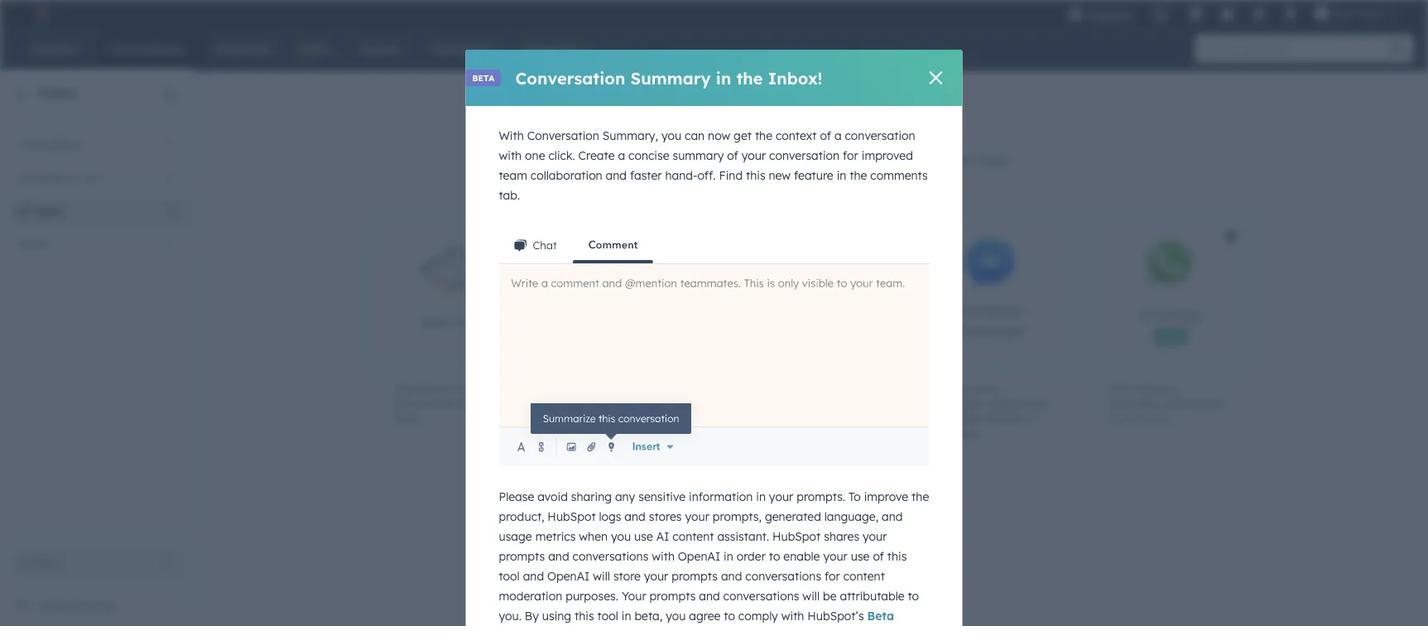 Task type: describe. For each thing, give the bounding box(es) containing it.
generated
[[765, 509, 822, 524]]

information
[[689, 489, 753, 504]]

concise
[[629, 148, 670, 163]]

0 vertical spatial openai
[[678, 549, 721, 564]]

facebook
[[961, 302, 1023, 319]]

Search HubSpot search field
[[1196, 35, 1399, 63]]

inbox inside start receiving messenger conversations and create chatbots in your inbox
[[955, 427, 980, 439]]

messenger inside start receiving messenger conversations and create chatbots in your inbox
[[931, 397, 982, 410]]

sensitive
[[639, 489, 686, 504]]

1 vertical spatial of
[[728, 148, 739, 163]]

none checkbox containing whatsapp
[[1087, 217, 1314, 368]]

say hello.
[[746, 104, 877, 137]]

self
[[1333, 6, 1352, 20]]

attributable
[[840, 589, 905, 603]]

manage and respond to team emails from your inbox
[[394, 382, 507, 425]]

with inside connect live chat and create chatbots to engage with your website visitors in real time
[[612, 412, 631, 425]]

inbox for inbox
[[38, 84, 78, 101]]

when
[[579, 529, 608, 544]]

1 vertical spatial prompts
[[672, 569, 718, 583]]

your
[[622, 589, 647, 603]]

open
[[35, 204, 64, 218]]

0 for to
[[167, 171, 174, 185]]

hubspot image
[[30, 3, 50, 23]]

1 vertical spatial conversation
[[770, 148, 840, 163]]

and inside 'manage and respond to team emails from your inbox'
[[435, 382, 454, 395]]

your inside with conversation summary, you can now get the context of a conversation with one click. create a concise summary of your conversation for improved team collaboration and faster hand-off. find this new feature in the comments tab.
[[742, 148, 766, 163]]

summary
[[673, 148, 724, 163]]

search image
[[1391, 41, 1406, 56]]

to inside connect live chat and create chatbots to engage with your website visitors in real time
[[650, 397, 660, 410]]

collaboration
[[531, 168, 603, 183]]

enable
[[784, 549, 820, 564]]

all
[[17, 204, 31, 218]]

using
[[542, 609, 572, 623]]

1 horizontal spatial beta
[[499, 609, 895, 626]]

find
[[719, 168, 743, 183]]

help button
[[1214, 0, 1242, 27]]

1 horizontal spatial hubspot
[[773, 529, 821, 544]]

1 horizontal spatial a
[[835, 128, 842, 143]]

1 vertical spatial tool
[[598, 609, 619, 623]]

off.
[[698, 168, 716, 183]]

any
[[615, 489, 636, 504]]

stores
[[649, 509, 682, 524]]

0 vertical spatial beta
[[473, 72, 495, 83]]

inbox.
[[981, 153, 1013, 168]]

0 vertical spatial of
[[820, 128, 832, 143]]

moderation
[[499, 589, 563, 603]]

you.
[[499, 609, 522, 623]]

logs
[[599, 509, 622, 524]]

your inside start receiving messenger conversations and create chatbots in your inbox
[[931, 427, 952, 439]]

in inside connect live chat and create chatbots to engage with your website visitors in real time
[[648, 427, 656, 439]]

please avoid sharing any sensitive information in your prompts. to improve the product, hubspot logs and stores your prompts, generated language, and usage metrics when you use ai content assistant. hubspot shares your prompts and conversations with openai in order to enable your use of this tool and openai will store your prompts and conversations for content moderation purposes. your prompts and conversations will be attributable to you. by using this tool in beta, you agree to comply with hubspot's
[[499, 489, 930, 623]]

this inside with conversation summary, you can now get the context of a conversation with one click. create a concise summary of your conversation for improved team collaboration and faster hand-off. find this new feature in the comments tab.
[[746, 168, 766, 183]]

beta,
[[635, 609, 663, 623]]

faster
[[630, 168, 662, 183]]

Facebook Messenger checkbox
[[908, 217, 1073, 368]]

new
[[1161, 331, 1181, 341]]

receiving for whatsapp
[[1136, 382, 1179, 395]]

connect for connect live chat and create chatbots to engage with your website visitors in real time
[[573, 382, 612, 395]]

respond
[[456, 382, 494, 395]]

new
[[769, 168, 791, 183]]

your inside connect live chat and create chatbots to engage with your website visitors in real time
[[634, 412, 655, 425]]

from
[[455, 397, 477, 410]]

actions button
[[10, 549, 184, 576]]

notifications button
[[1277, 0, 1305, 27]]

0 vertical spatial content
[[673, 529, 714, 544]]

for inside with conversation summary, you can now get the context of a conversation with one click. create a concise summary of your conversation for improved team collaboration and faster hand-off. find this new feature in the comments tab.
[[843, 148, 859, 163]]

0 horizontal spatial openai
[[548, 569, 590, 583]]

all open
[[17, 204, 64, 218]]

shares
[[824, 529, 860, 544]]

whatsapp new
[[1139, 306, 1204, 341]]

language,
[[825, 509, 879, 524]]

assigned to me
[[17, 171, 101, 185]]

avoid
[[538, 489, 568, 504]]

unassigned
[[17, 137, 81, 152]]

improve
[[865, 489, 909, 504]]

1 vertical spatial you
[[611, 529, 631, 544]]

of inside please avoid sharing any sensitive information in your prompts. to improve the product, hubspot logs and stores your prompts, generated language, and usage metrics when you use ai content assistant. hubspot shares your prompts and conversations with openai in order to enable your use of this tool and openai will store your prompts and conversations for content moderation purposes. your prompts and conversations will be attributable to you. by using this tool in beta, you agree to comply with hubspot's
[[873, 549, 885, 564]]

0 vertical spatial conversation
[[516, 68, 626, 88]]

manage
[[394, 382, 433, 395]]

you inside with conversation summary, you can now get the context of a conversation with one click. create a concise summary of your conversation for improved team collaboration and faster hand-off. find this new feature in the comments tab.
[[662, 128, 682, 143]]

self made button
[[1305, 0, 1409, 27]]

emails
[[421, 397, 452, 410]]

summary,
[[603, 128, 659, 143]]

start for start receiving whatsapp conversations in your inbox
[[1110, 382, 1133, 395]]

1 horizontal spatial content
[[844, 569, 885, 583]]

visitors
[[612, 427, 645, 439]]

and inside connect live chat and create chatbots to engage with your website visitors in real time
[[657, 382, 675, 395]]

start receiving whatsapp conversations in your inbox
[[1110, 382, 1227, 425]]

help image
[[1221, 7, 1236, 22]]

now
[[708, 128, 731, 143]]

engage
[[573, 412, 609, 425]]

start receiving messenger conversations and create chatbots in your inbox
[[931, 382, 1049, 439]]

2 vertical spatial prompts
[[650, 589, 696, 603]]

to
[[849, 489, 861, 504]]

conversation inside with conversation summary, you can now get the context of a conversation with one click. create a concise summary of your conversation for improved team collaboration and faster hand-off. find this new feature in the comments tab.
[[527, 128, 600, 143]]

2 horizontal spatial this
[[888, 549, 907, 564]]

inbox inside 'manage and respond to team emails from your inbox'
[[394, 412, 420, 425]]

one
[[525, 148, 545, 163]]

inbox settings
[[36, 599, 116, 613]]

please
[[499, 489, 535, 504]]

calling icon button
[[1147, 2, 1175, 26]]

inbox for inbox settings
[[36, 599, 69, 613]]

conversations summary feature preview image
[[499, 226, 930, 466]]

channel
[[711, 153, 754, 168]]

to right "order"
[[769, 549, 781, 564]]

0 horizontal spatial hubspot
[[548, 509, 596, 524]]

store
[[614, 569, 641, 583]]

chatbots inside connect live chat and create chatbots to engage with your website visitors in real time
[[606, 397, 647, 410]]

context
[[776, 128, 817, 143]]

whatsapp inside start receiving whatsapp conversations in your inbox
[[1110, 397, 1159, 410]]

assigned
[[17, 171, 66, 185]]

be
[[823, 589, 837, 603]]

close image
[[930, 71, 943, 84]]

search button
[[1382, 35, 1414, 63]]

hubspot's
[[808, 609, 864, 623]]

team
[[420, 313, 453, 330]]

inbox!
[[768, 68, 823, 88]]

me
[[84, 171, 101, 185]]

with conversation summary, you can now get the context of a conversation with one click. create a concise summary of your conversation for improved team collaboration and faster hand-off. find this new feature in the comments tab.
[[499, 128, 928, 203]]

settings
[[72, 599, 116, 613]]

to inside 'manage and respond to team emails from your inbox'
[[497, 382, 507, 395]]

time
[[573, 442, 594, 454]]



Task type: vqa. For each thing, say whether or not it's contained in the screenshot.
High
no



Task type: locate. For each thing, give the bounding box(es) containing it.
calling icon image
[[1154, 8, 1169, 23]]

prompts
[[499, 549, 545, 564], [672, 569, 718, 583], [650, 589, 696, 603]]

conversation
[[516, 68, 626, 88], [527, 128, 600, 143]]

0 vertical spatial tool
[[499, 569, 520, 583]]

will
[[593, 569, 610, 583], [803, 589, 820, 603]]

metrics
[[536, 529, 576, 544]]

a down the summary,
[[618, 148, 625, 163]]

2 vertical spatial 0
[[167, 204, 174, 218]]

ruby anderson image
[[1315, 6, 1330, 21]]

1 vertical spatial a
[[618, 148, 625, 163]]

menu
[[1058, 0, 1409, 33]]

0 horizontal spatial create
[[573, 397, 603, 410]]

0 horizontal spatial tool
[[499, 569, 520, 583]]

start inside start receiving messenger conversations and create chatbots in your inbox
[[931, 382, 954, 395]]

assistant.
[[718, 529, 770, 544]]

0 horizontal spatial use
[[635, 529, 653, 544]]

team up tab.
[[499, 168, 528, 183]]

hubspot up metrics
[[548, 509, 596, 524]]

1 vertical spatial content
[[844, 569, 885, 583]]

1 vertical spatial inbox
[[36, 599, 69, 613]]

0 horizontal spatial for
[[825, 569, 841, 583]]

0 vertical spatial create
[[573, 397, 603, 410]]

hubspot down generated
[[773, 529, 821, 544]]

in inside start receiving whatsapp conversations in your inbox
[[1110, 412, 1118, 425]]

upgrade image
[[1068, 7, 1083, 22]]

marketplaces button
[[1179, 0, 1214, 27]]

to right attributable
[[908, 589, 919, 603]]

inbox left settings
[[36, 599, 69, 613]]

chatbots inside start receiving messenger conversations and create chatbots in your inbox
[[984, 412, 1026, 425]]

conversation down context
[[770, 148, 840, 163]]

inbox settings link
[[36, 596, 116, 616]]

Team email checkbox
[[371, 217, 537, 368]]

you down logs
[[611, 529, 631, 544]]

1 vertical spatial chatbots
[[984, 412, 1026, 425]]

this
[[746, 168, 766, 183], [888, 549, 907, 564], [575, 609, 594, 623]]

settings link
[[1242, 0, 1277, 27]]

comments
[[871, 168, 928, 183]]

email
[[457, 313, 491, 330]]

marketplaces image
[[1189, 7, 1204, 22]]

1 vertical spatial openai
[[548, 569, 590, 583]]

start
[[931, 382, 954, 395], [1110, 382, 1133, 395]]

for down hello.
[[843, 148, 859, 163]]

1 horizontal spatial create
[[952, 412, 982, 425]]

whatsapp inside checkbox
[[1139, 306, 1204, 323]]

hello.
[[805, 104, 877, 137]]

by
[[525, 609, 539, 623]]

1 horizontal spatial start
[[1110, 382, 1133, 395]]

usage
[[499, 529, 532, 544]]

0 vertical spatial chatbots
[[606, 397, 647, 410]]

content right ai
[[673, 529, 714, 544]]

use left ai
[[635, 529, 653, 544]]

0 vertical spatial conversation
[[845, 128, 916, 143]]

team inside with conversation summary, you can now get the context of a conversation with one click. create a concise summary of your conversation for improved team collaboration and faster hand-off. find this new feature in the comments tab.
[[499, 168, 528, 183]]

conversations inside start receiving messenger conversations and create chatbots in your inbox
[[984, 397, 1049, 410]]

0 vertical spatial 0
[[167, 137, 174, 152]]

1 vertical spatial conversation
[[527, 128, 600, 143]]

1 vertical spatial whatsapp
[[1110, 397, 1159, 410]]

messenger inside option
[[959, 322, 1026, 339]]

receiving inside start receiving whatsapp conversations in your inbox
[[1136, 382, 1179, 395]]

1 start from the left
[[931, 382, 954, 395]]

agree
[[689, 609, 721, 623]]

None checkbox
[[550, 217, 716, 368], [729, 217, 895, 368], [550, 217, 716, 368], [729, 217, 895, 368]]

connect
[[610, 153, 656, 168], [573, 382, 612, 395]]

connect your first channel and start bringing conversations to your inbox.
[[610, 153, 1013, 168]]

for
[[843, 148, 859, 163], [825, 569, 841, 583]]

to down chat
[[650, 397, 660, 410]]

1 horizontal spatial conversation
[[845, 128, 916, 143]]

facebook messenger
[[959, 302, 1026, 339]]

1 vertical spatial will
[[803, 589, 820, 603]]

0 horizontal spatial this
[[575, 609, 594, 623]]

2 vertical spatial of
[[873, 549, 885, 564]]

0 horizontal spatial beta
[[473, 72, 495, 83]]

hand-
[[666, 168, 698, 183]]

connect for connect your first channel and start bringing conversations to your inbox.
[[610, 153, 656, 168]]

self made
[[1333, 6, 1384, 20]]

tool down purposes.
[[598, 609, 619, 623]]

conversations
[[859, 153, 935, 168], [984, 397, 1049, 410], [1162, 397, 1227, 410], [573, 549, 649, 564], [746, 569, 822, 583], [724, 589, 800, 603]]

prompts up agree
[[672, 569, 718, 583]]

with
[[499, 148, 522, 163], [612, 412, 631, 425], [652, 549, 675, 564], [782, 609, 805, 623]]

with right comply
[[782, 609, 805, 623]]

0 horizontal spatial content
[[673, 529, 714, 544]]

more
[[20, 237, 47, 251]]

upgrade
[[1086, 8, 1133, 22]]

tool
[[499, 569, 520, 583], [598, 609, 619, 623]]

the right get
[[755, 128, 773, 143]]

in inside start receiving messenger conversations and create chatbots in your inbox
[[1029, 412, 1037, 425]]

to left me
[[69, 171, 81, 185]]

0 horizontal spatial inbox
[[394, 412, 420, 425]]

chat
[[633, 382, 654, 395]]

1 horizontal spatial openai
[[678, 549, 721, 564]]

inbox up unassigned
[[38, 84, 78, 101]]

beta
[[473, 72, 495, 83], [499, 609, 895, 626]]

prompts up beta,
[[650, 589, 696, 603]]

settings image
[[1252, 7, 1267, 22]]

tool up moderation
[[499, 569, 520, 583]]

0 horizontal spatial chatbots
[[606, 397, 647, 410]]

team down manage
[[394, 397, 419, 410]]

create
[[579, 148, 615, 163]]

create inside connect live chat and create chatbots to engage with your website visitors in real time
[[573, 397, 603, 410]]

real
[[659, 427, 677, 439]]

receiving inside start receiving messenger conversations and create chatbots in your inbox
[[957, 382, 1000, 395]]

1 horizontal spatial use
[[851, 549, 870, 564]]

prompts.
[[797, 489, 846, 504]]

0 vertical spatial inbox
[[38, 84, 78, 101]]

1 0 from the top
[[167, 137, 174, 152]]

start inside start receiving whatsapp conversations in your inbox
[[1110, 382, 1133, 395]]

content up attributable
[[844, 569, 885, 583]]

receiving for messenger
[[957, 382, 1000, 395]]

2 horizontal spatial of
[[873, 549, 885, 564]]

receiving down new
[[1136, 382, 1179, 395]]

1 receiving from the left
[[957, 382, 1000, 395]]

1 vertical spatial 0
[[167, 171, 174, 185]]

0 horizontal spatial of
[[728, 148, 739, 163]]

with down ai
[[652, 549, 675, 564]]

0 vertical spatial use
[[635, 529, 653, 544]]

openai down assistant.
[[678, 549, 721, 564]]

inbox inside 'link'
[[36, 599, 69, 613]]

to right agree
[[724, 609, 735, 623]]

your inside start receiving whatsapp conversations in your inbox
[[1121, 412, 1142, 425]]

connect inside connect live chat and create chatbots to engage with your website visitors in real time
[[573, 382, 612, 395]]

1 horizontal spatial tool
[[598, 609, 619, 623]]

1 vertical spatial connect
[[573, 382, 612, 395]]

sharing
[[571, 489, 612, 504]]

0 vertical spatial connect
[[610, 153, 656, 168]]

2 start from the left
[[1110, 382, 1133, 395]]

notifications image
[[1284, 7, 1299, 22]]

1 horizontal spatial of
[[820, 128, 832, 143]]

bringing
[[810, 153, 856, 168]]

hubspot link
[[20, 3, 62, 23]]

order
[[737, 549, 766, 564]]

1 vertical spatial beta
[[499, 609, 895, 626]]

0 vertical spatial you
[[662, 128, 682, 143]]

1 vertical spatial use
[[851, 549, 870, 564]]

0 horizontal spatial a
[[618, 148, 625, 163]]

with inside with conversation summary, you can now get the context of a conversation with one click. create a concise summary of your conversation for improved team collaboration and faster hand-off. find this new feature in the comments tab.
[[499, 148, 522, 163]]

1 vertical spatial team
[[394, 397, 419, 410]]

connect up faster
[[610, 153, 656, 168]]

0 vertical spatial team
[[499, 168, 528, 183]]

for inside please avoid sharing any sensitive information in your prompts. to improve the product, hubspot logs and stores your prompts, generated language, and usage metrics when you use ai content assistant. hubspot shares your prompts and conversations with openai in order to enable your use of this tool and openai will store your prompts and conversations for content moderation purposes. your prompts and conversations will be attributable to you. by using this tool in beta, you agree to comply with hubspot's
[[825, 569, 841, 583]]

0 vertical spatial hubspot
[[548, 509, 596, 524]]

1 horizontal spatial chatbots
[[984, 412, 1026, 425]]

1 vertical spatial for
[[825, 569, 841, 583]]

create inside start receiving messenger conversations and create chatbots in your inbox
[[952, 412, 982, 425]]

1 horizontal spatial for
[[843, 148, 859, 163]]

this down purposes.
[[575, 609, 594, 623]]

conversation summary in the inbox! dialog
[[466, 50, 963, 626]]

1 horizontal spatial team
[[499, 168, 528, 183]]

live
[[615, 382, 630, 395]]

hubspot
[[548, 509, 596, 524], [773, 529, 821, 544]]

you
[[662, 128, 682, 143], [611, 529, 631, 544], [666, 609, 686, 623]]

1 vertical spatial hubspot
[[773, 529, 821, 544]]

with
[[499, 128, 524, 143]]

in inside with conversation summary, you can now get the context of a conversation with one click. create a concise summary of your conversation for improved team collaboration and faster hand-off. find this new feature in the comments tab.
[[837, 168, 847, 183]]

0 vertical spatial this
[[746, 168, 766, 183]]

the inside please avoid sharing any sensitive information in your prompts. to improve the product, hubspot logs and stores your prompts, generated language, and usage metrics when you use ai content assistant. hubspot shares your prompts and conversations with openai in order to enable your use of this tool and openai will store your prompts and conversations for content moderation purposes. your prompts and conversations will be attributable to you. by using this tool in beta, you agree to comply with hubspot's
[[912, 489, 930, 504]]

1 vertical spatial messenger
[[931, 397, 982, 410]]

3 0 from the top
[[167, 204, 174, 218]]

0 vertical spatial a
[[835, 128, 842, 143]]

conversations inside start receiving whatsapp conversations in your inbox
[[1162, 397, 1227, 410]]

for up be
[[825, 569, 841, 583]]

comply
[[739, 609, 778, 623]]

content
[[673, 529, 714, 544], [844, 569, 885, 583]]

0 horizontal spatial team
[[394, 397, 419, 410]]

chatbots
[[606, 397, 647, 410], [984, 412, 1026, 425]]

use down shares
[[851, 549, 870, 564]]

0 horizontal spatial start
[[931, 382, 954, 395]]

of up attributable
[[873, 549, 885, 564]]

team
[[499, 168, 528, 183], [394, 397, 419, 410]]

conversation up improved
[[845, 128, 916, 143]]

ai
[[657, 529, 670, 544]]

summary
[[631, 68, 711, 88]]

inbox
[[394, 412, 420, 425], [1145, 412, 1170, 425], [955, 427, 980, 439]]

inbox inside start receiving whatsapp conversations in your inbox
[[1145, 412, 1170, 425]]

0 vertical spatial will
[[593, 569, 610, 583]]

conversation summary in the inbox!
[[516, 68, 823, 88]]

1 horizontal spatial inbox
[[955, 427, 980, 439]]

product,
[[499, 509, 545, 524]]

prompts,
[[713, 509, 762, 524]]

connect up engage
[[573, 382, 612, 395]]

0 vertical spatial prompts
[[499, 549, 545, 564]]

receiving down facebook messenger
[[957, 382, 1000, 395]]

1 horizontal spatial this
[[746, 168, 766, 183]]

1 horizontal spatial receiving
[[1136, 382, 1179, 395]]

your
[[742, 148, 766, 163], [659, 153, 683, 168], [953, 153, 977, 168], [480, 397, 501, 410], [634, 412, 655, 425], [1121, 412, 1142, 425], [931, 427, 952, 439], [769, 489, 794, 504], [685, 509, 710, 524], [863, 529, 887, 544], [824, 549, 848, 564], [644, 569, 669, 583]]

0 vertical spatial whatsapp
[[1139, 306, 1204, 323]]

to right respond
[[497, 382, 507, 395]]

of up find
[[728, 148, 739, 163]]

the left inbox!
[[737, 68, 763, 88]]

get
[[734, 128, 752, 143]]

1 vertical spatial create
[[952, 412, 982, 425]]

a
[[835, 128, 842, 143], [618, 148, 625, 163]]

0 vertical spatial for
[[843, 148, 859, 163]]

1 horizontal spatial will
[[803, 589, 820, 603]]

2 horizontal spatial inbox
[[1145, 412, 1170, 425]]

2 receiving from the left
[[1136, 382, 1179, 395]]

2 0 from the top
[[167, 171, 174, 185]]

0
[[167, 137, 174, 152], [167, 171, 174, 185], [167, 204, 174, 218]]

0 horizontal spatial conversation
[[770, 148, 840, 163]]

actions
[[24, 556, 59, 569]]

0 vertical spatial messenger
[[959, 322, 1026, 339]]

your inside 'manage and respond to team emails from your inbox'
[[480, 397, 501, 410]]

connect live chat and create chatbots to engage with your website visitors in real time
[[573, 382, 677, 454]]

1 vertical spatial this
[[888, 549, 907, 564]]

team inside 'manage and respond to team emails from your inbox'
[[394, 397, 419, 410]]

0 horizontal spatial receiving
[[957, 382, 1000, 395]]

a up bringing on the top right
[[835, 128, 842, 143]]

say
[[746, 104, 797, 137]]

prompts down the usage
[[499, 549, 545, 564]]

start for start receiving messenger conversations and create chatbots in your inbox
[[931, 382, 954, 395]]

start
[[781, 153, 807, 168]]

and inside start receiving messenger conversations and create chatbots in your inbox
[[931, 412, 949, 425]]

this up attributable
[[888, 549, 907, 564]]

with up visitors
[[612, 412, 631, 425]]

in
[[716, 68, 732, 88], [837, 168, 847, 183], [1029, 412, 1037, 425], [1110, 412, 1118, 425], [648, 427, 656, 439], [756, 489, 766, 504], [724, 549, 734, 564], [622, 609, 632, 623]]

openai
[[678, 549, 721, 564], [548, 569, 590, 583]]

will left be
[[803, 589, 820, 603]]

this left new
[[746, 168, 766, 183]]

can
[[685, 128, 705, 143]]

feature
[[794, 168, 834, 183]]

0 for open
[[167, 204, 174, 218]]

the right 'improve'
[[912, 489, 930, 504]]

of up bringing on the top right
[[820, 128, 832, 143]]

menu containing self made
[[1058, 0, 1409, 33]]

to left inbox.
[[938, 153, 950, 168]]

purposes.
[[566, 589, 619, 603]]

and inside with conversation summary, you can now get the context of a conversation with one click. create a concise summary of your conversation for improved team collaboration and faster hand-off. find this new feature in the comments tab.
[[606, 168, 627, 183]]

will up purposes.
[[593, 569, 610, 583]]

the down bringing on the top right
[[850, 168, 868, 183]]

beta link
[[499, 609, 895, 626]]

team email
[[420, 313, 491, 330]]

openai up purposes.
[[548, 569, 590, 583]]

website
[[573, 427, 609, 439]]

improved
[[862, 148, 914, 163]]

2 vertical spatial you
[[666, 609, 686, 623]]

you right beta,
[[666, 609, 686, 623]]

of
[[820, 128, 832, 143], [728, 148, 739, 163], [873, 549, 885, 564]]

2 vertical spatial this
[[575, 609, 594, 623]]

None checkbox
[[1087, 217, 1314, 368]]

0 horizontal spatial will
[[593, 569, 610, 583]]

with down with
[[499, 148, 522, 163]]

you left can
[[662, 128, 682, 143]]



